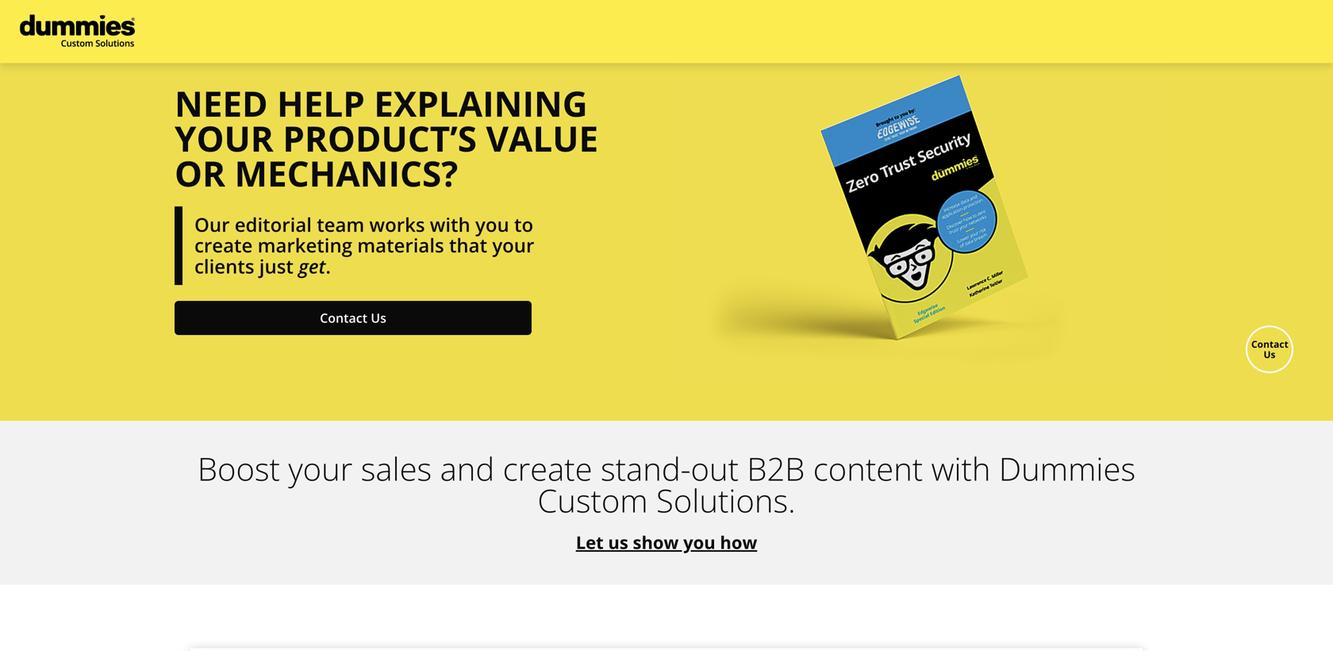 Task type: locate. For each thing, give the bounding box(es) containing it.
0 horizontal spatial you
[[476, 211, 510, 237]]

0 vertical spatial create
[[195, 232, 253, 258]]

your right that
[[493, 232, 535, 258]]

sales
[[361, 447, 432, 490]]

contact us link
[[175, 301, 532, 335], [1247, 326, 1294, 373]]

need help explaining your product's value
[[175, 79, 599, 162]]

show
[[633, 530, 679, 554]]

you left to
[[476, 211, 510, 237]]

0 vertical spatial with
[[430, 211, 471, 237]]

create
[[195, 232, 253, 258], [503, 447, 593, 490]]

let us show you how link
[[576, 530, 758, 554]]

create inside boost your sales and create stand-out b2b content with dummies custom solutions.
[[503, 447, 593, 490]]

marketing
[[258, 232, 353, 258]]

you
[[476, 211, 510, 237], [684, 530, 716, 554]]

contact
[[320, 309, 368, 326], [1252, 337, 1289, 351]]

dummies custom solutions image
[[20, 14, 135, 47]]

explaining
[[374, 79, 588, 127]]

0 horizontal spatial contact
[[320, 309, 368, 326]]

your
[[493, 232, 535, 258], [288, 447, 353, 490]]

you inside our editorial team works with you to create marketing materials that your clients just get .
[[476, 211, 510, 237]]

1 vertical spatial contact us
[[1252, 337, 1289, 361]]

1 horizontal spatial create
[[503, 447, 593, 490]]

or
[[175, 149, 226, 197]]

let
[[576, 530, 604, 554]]

1 horizontal spatial contact us link
[[1247, 326, 1294, 373]]

that
[[449, 232, 488, 258]]

1 vertical spatial your
[[288, 447, 353, 490]]

us
[[371, 309, 387, 326], [1264, 348, 1276, 361]]

your inside boost your sales and create stand-out b2b content with dummies custom solutions.
[[288, 447, 353, 490]]

0 vertical spatial you
[[476, 211, 510, 237]]

1 horizontal spatial your
[[493, 232, 535, 258]]

1 vertical spatial with
[[932, 447, 991, 490]]

contact us
[[320, 309, 387, 326], [1252, 337, 1289, 361]]

solutions.
[[657, 478, 796, 522]]

let us show you how
[[576, 530, 758, 554]]

0 horizontal spatial with
[[430, 211, 471, 237]]

out
[[691, 447, 739, 490]]

1 horizontal spatial contact
[[1252, 337, 1289, 351]]

our editorial team works with you to create marketing materials that your clients just get .
[[195, 211, 535, 279]]

1 horizontal spatial with
[[932, 447, 991, 490]]

to
[[515, 211, 534, 237]]

editorial
[[235, 211, 312, 237]]

with inside our editorial team works with you to create marketing materials that your clients just get .
[[430, 211, 471, 237]]

.
[[326, 253, 331, 279]]

mechanics?
[[235, 149, 458, 197]]

1 vertical spatial create
[[503, 447, 593, 490]]

dummiescs_homehero image
[[683, 32, 1159, 389]]

0 horizontal spatial us
[[371, 309, 387, 326]]

1 vertical spatial us
[[1264, 348, 1276, 361]]

materials
[[358, 232, 444, 258]]

team
[[317, 211, 365, 237]]

you left how
[[684, 530, 716, 554]]

your left the sales
[[288, 447, 353, 490]]

with inside boost your sales and create stand-out b2b content with dummies custom solutions.
[[932, 447, 991, 490]]

1 vertical spatial you
[[684, 530, 716, 554]]

with
[[430, 211, 471, 237], [932, 447, 991, 490]]

0 vertical spatial contact us
[[320, 309, 387, 326]]

0 horizontal spatial your
[[288, 447, 353, 490]]

or mechanics?
[[175, 149, 458, 197]]

0 horizontal spatial contact us link
[[175, 301, 532, 335]]

0 vertical spatial your
[[493, 232, 535, 258]]

us
[[609, 530, 629, 554]]

product's
[[283, 114, 477, 162]]

0 horizontal spatial create
[[195, 232, 253, 258]]

stand-
[[601, 447, 691, 490]]

1 horizontal spatial us
[[1264, 348, 1276, 361]]



Task type: vqa. For each thing, say whether or not it's contained in the screenshot.
an in the 04 Kicking off with an official launch call
no



Task type: describe. For each thing, give the bounding box(es) containing it.
works
[[370, 211, 425, 237]]

content
[[814, 447, 924, 490]]

dummies
[[1000, 447, 1136, 490]]

help
[[277, 79, 365, 127]]

b2b
[[747, 447, 805, 490]]

clients
[[195, 253, 255, 279]]

1 horizontal spatial contact us
[[1252, 337, 1289, 361]]

your inside our editorial team works with you to create marketing materials that your clients just get .
[[493, 232, 535, 258]]

boost
[[198, 447, 280, 490]]

0 horizontal spatial contact us
[[320, 309, 387, 326]]

1 vertical spatial contact
[[1252, 337, 1289, 351]]

your
[[175, 114, 274, 162]]

boost your sales and create stand-out b2b content with dummies custom solutions.
[[198, 447, 1136, 522]]

custom
[[538, 478, 648, 522]]

our
[[195, 211, 230, 237]]

1 horizontal spatial you
[[684, 530, 716, 554]]

how
[[720, 530, 758, 554]]

need
[[175, 79, 268, 127]]

create inside our editorial team works with you to create marketing materials that your clients just get .
[[195, 232, 253, 258]]

get
[[299, 253, 326, 279]]

value
[[486, 114, 599, 162]]

0 vertical spatial us
[[371, 309, 387, 326]]

and
[[440, 447, 495, 490]]

0 vertical spatial contact
[[320, 309, 368, 326]]

just
[[259, 253, 294, 279]]



